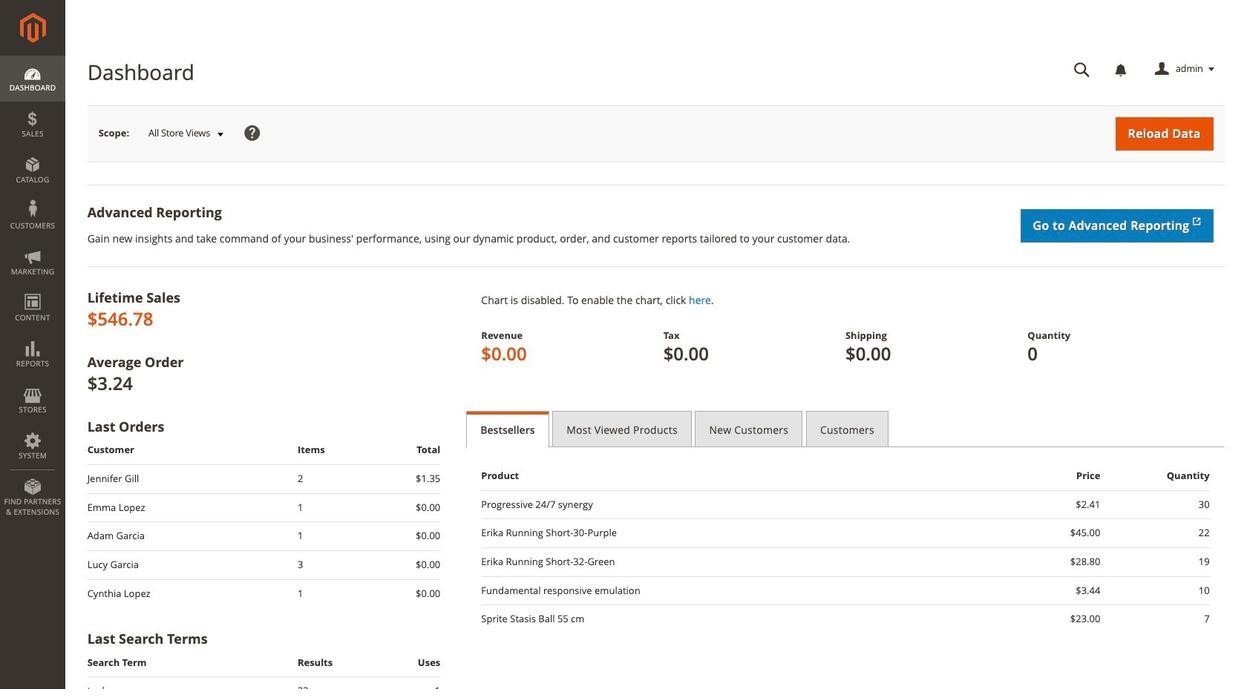 Task type: locate. For each thing, give the bounding box(es) containing it.
None text field
[[1064, 56, 1101, 82]]

menu bar
[[0, 56, 65, 525]]

tab list
[[467, 411, 1225, 448]]



Task type: describe. For each thing, give the bounding box(es) containing it.
magento admin panel image
[[20, 13, 46, 43]]



